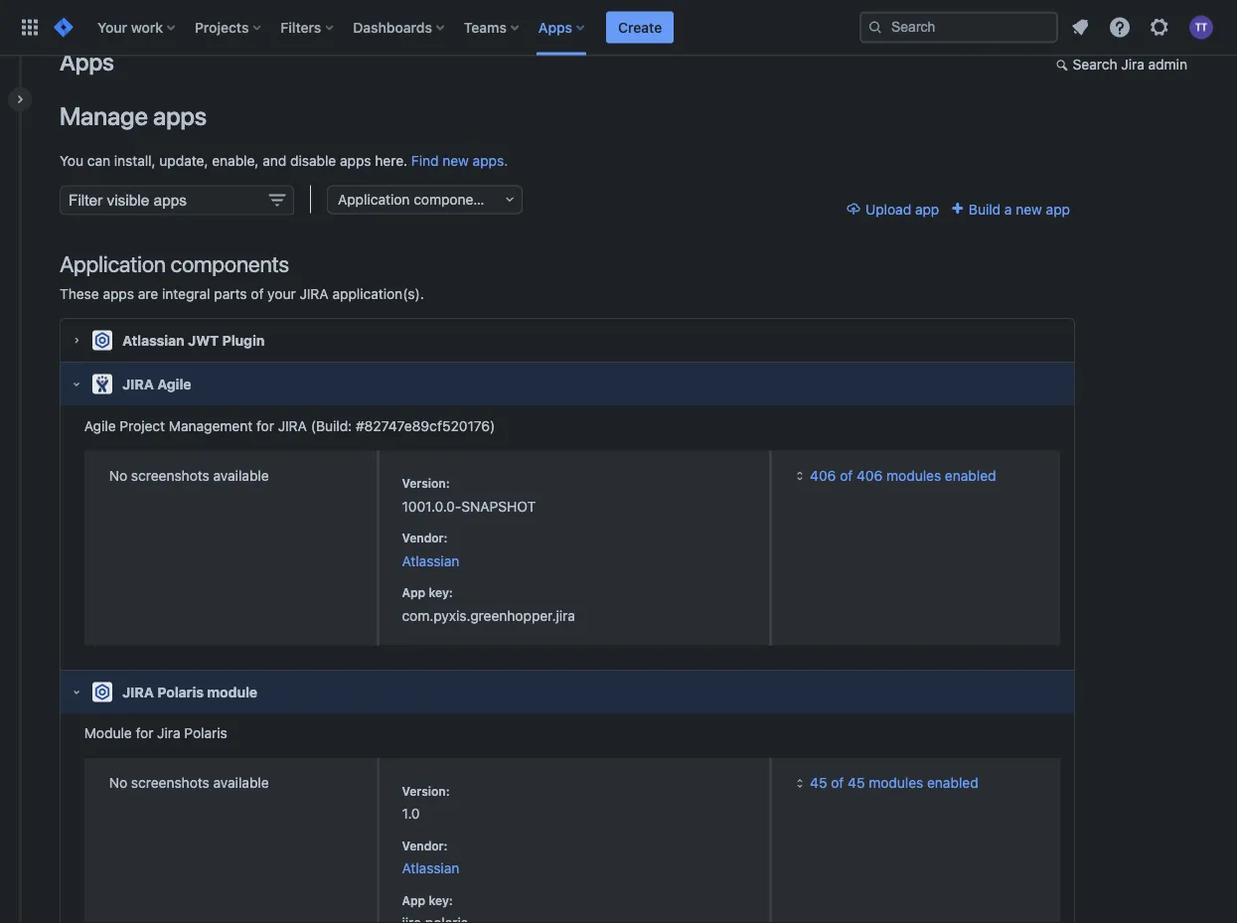 Task type: vqa. For each thing, say whether or not it's contained in the screenshot.
the Goal "icon"
no



Task type: describe. For each thing, give the bounding box(es) containing it.
module for jira polaris
[[84, 725, 227, 741]]

create
[[618, 19, 662, 35]]

integral
[[162, 286, 210, 302]]

your work
[[97, 19, 163, 35]]

here.
[[375, 152, 408, 168]]

atlassian link for 1.0
[[402, 860, 459, 876]]

jira right your
[[300, 286, 329, 302]]

your
[[267, 286, 296, 302]]

0 vertical spatial agile
[[157, 376, 191, 392]]

1 vertical spatial apps
[[60, 48, 114, 76]]

these apps are integral parts of your jira application(s).
[[60, 286, 424, 302]]

jira left (build:
[[278, 417, 307, 434]]

jira up 'project'
[[122, 376, 154, 392]]

settings image
[[1148, 15, 1172, 39]]

2 app from the left
[[1046, 201, 1070, 217]]

create button
[[606, 11, 674, 43]]

projects
[[195, 19, 249, 35]]

1 vertical spatial polaris
[[184, 725, 227, 741]]

parts
[[214, 286, 247, 302]]

of for 406
[[840, 467, 853, 483]]

app for app key: com.pyxis.greenhopper.jira
[[402, 586, 425, 599]]

1 vertical spatial agile
[[84, 417, 116, 434]]

jira polaris module
[[122, 683, 257, 700]]

45 of 45 modules enabled link
[[792, 775, 978, 791]]

apps for these apps are integral parts of your jira application(s).
[[103, 286, 134, 302]]

1 no screenshots available from the top
[[109, 467, 269, 483]]

enable,
[[212, 152, 259, 168]]

help image
[[1108, 15, 1132, 39]]

0 horizontal spatial application
[[60, 251, 166, 277]]

0 vertical spatial for
[[256, 417, 274, 434]]

1001.0.0-
[[402, 498, 461, 514]]

build a new app link
[[949, 201, 1070, 217]]

upload app link
[[846, 185, 939, 217]]

#82747e89cf520176)
[[356, 417, 495, 434]]

atlassian jwt plugin
[[122, 332, 265, 348]]

version: for 1001.0.0-
[[402, 476, 450, 490]]

find new apps. link
[[411, 152, 508, 168]]

(build:
[[311, 417, 352, 434]]

are
[[138, 286, 158, 302]]

application(s).
[[332, 286, 424, 302]]

banner containing your work
[[0, 0, 1237, 56]]

1 horizontal spatial application
[[338, 191, 410, 208]]

install,
[[114, 152, 156, 168]]

2 screenshots from the top
[[131, 775, 210, 791]]

filters button
[[275, 11, 341, 43]]

apps button
[[533, 11, 592, 43]]

enabled for 406 of 406 modules enabled
[[945, 467, 996, 483]]

apps for manage apps
[[153, 101, 207, 131]]

upload app
[[866, 201, 939, 217]]

management
[[169, 417, 253, 434]]

vendor: for 1001.0.0-
[[402, 531, 448, 545]]

2 45 from the left
[[848, 775, 865, 791]]

key: for app key: com.pyxis.greenhopper.jira
[[429, 586, 453, 599]]

dashboards
[[353, 19, 432, 35]]

apps.
[[473, 152, 508, 168]]

apps inside popup button
[[539, 19, 572, 35]]

version: 1.0
[[402, 784, 450, 822]]

build a new app
[[965, 201, 1070, 217]]

0 vertical spatial of
[[251, 286, 264, 302]]

notifications image
[[1068, 15, 1092, 39]]

search jira admin
[[1073, 56, 1187, 73]]

1 no from the top
[[109, 467, 127, 483]]

2 available from the top
[[213, 775, 269, 791]]

filters
[[281, 19, 321, 35]]

disable
[[290, 152, 336, 168]]

version: 1001.0.0-snapshot
[[402, 476, 536, 514]]

2 no screenshots available from the top
[[109, 775, 269, 791]]



Task type: locate. For each thing, give the bounding box(es) containing it.
dashboards button
[[347, 11, 452, 43]]

project
[[120, 417, 165, 434]]

0 vertical spatial available
[[213, 467, 269, 483]]

apps up update,
[[153, 101, 207, 131]]

45
[[810, 775, 827, 791], [848, 775, 865, 791]]

vendor: down 1.0
[[402, 839, 448, 853]]

app right a
[[1046, 201, 1070, 217]]

banner
[[0, 0, 1237, 56]]

application components down find
[[338, 191, 493, 208]]

1 horizontal spatial application components
[[338, 191, 493, 208]]

2 app from the top
[[402, 893, 425, 907]]

no screenshots available down module for jira polaris
[[109, 775, 269, 791]]

0 vertical spatial apps
[[539, 19, 572, 35]]

0 vertical spatial apps
[[153, 101, 207, 131]]

None field
[[60, 185, 294, 215]]

1 vertical spatial screenshots
[[131, 775, 210, 791]]

screenshots down 'project'
[[131, 467, 210, 483]]

vendor:
[[402, 531, 448, 545], [402, 839, 448, 853]]

jira agile
[[122, 376, 191, 392]]

0 vertical spatial no screenshots available
[[109, 467, 269, 483]]

new
[[443, 152, 469, 168], [1016, 201, 1042, 217]]

1 vertical spatial vendor:
[[402, 839, 448, 853]]

0 vertical spatial polaris
[[157, 683, 204, 700]]

406
[[810, 467, 836, 483], [857, 467, 883, 483]]

app for app key:
[[402, 893, 425, 907]]

0 vertical spatial atlassian
[[122, 332, 185, 348]]

polaris
[[157, 683, 204, 700], [184, 725, 227, 741]]

1 horizontal spatial components
[[414, 191, 493, 208]]

atlassian up jira agile
[[122, 332, 185, 348]]

key: for app key:
[[429, 893, 453, 907]]

for right management
[[256, 417, 274, 434]]

jira
[[1121, 56, 1145, 73], [157, 725, 181, 741]]

jira down jira polaris module
[[157, 725, 181, 741]]

1 vertical spatial atlassian link
[[402, 860, 459, 876]]

atlassian down '1001.0.0-'
[[402, 552, 459, 569]]

version: up 1.0
[[402, 784, 450, 798]]

new right find
[[443, 152, 469, 168]]

available down management
[[213, 467, 269, 483]]

1 vendor: atlassian from the top
[[402, 531, 459, 569]]

key: inside app key: com.pyxis.greenhopper.jira
[[429, 586, 453, 599]]

your work button
[[91, 11, 183, 43]]

modules
[[886, 467, 941, 483], [869, 775, 923, 791]]

application down here.
[[338, 191, 410, 208]]

no down module
[[109, 775, 127, 791]]

your profile and settings image
[[1189, 15, 1213, 39]]

components
[[414, 191, 493, 208], [171, 251, 289, 277]]

0 vertical spatial application components
[[338, 191, 493, 208]]

1 horizontal spatial agile
[[157, 376, 191, 392]]

version: for 1.0
[[402, 784, 450, 798]]

app key: com.pyxis.greenhopper.jira
[[402, 586, 575, 623]]

1 horizontal spatial app
[[1046, 201, 1070, 217]]

work
[[131, 19, 163, 35]]

app
[[915, 201, 939, 217], [1046, 201, 1070, 217]]

projects button
[[189, 11, 269, 43]]

for
[[256, 417, 274, 434], [136, 725, 153, 741]]

you can install, update, enable, and disable apps here. find new apps.
[[60, 152, 508, 168]]

1 available from the top
[[213, 467, 269, 483]]

app
[[402, 586, 425, 599], [402, 893, 425, 907]]

primary element
[[12, 0, 860, 55]]

0 horizontal spatial jira
[[157, 725, 181, 741]]

2 vendor: atlassian from the top
[[402, 839, 459, 876]]

2 vendor: from the top
[[402, 839, 448, 853]]

2 key: from the top
[[429, 893, 453, 907]]

0 horizontal spatial apps
[[103, 286, 134, 302]]

1 vertical spatial key:
[[429, 893, 453, 907]]

application up the "these"
[[60, 251, 166, 277]]

1 app from the top
[[402, 586, 425, 599]]

vendor: atlassian
[[402, 531, 459, 569], [402, 839, 459, 876]]

2 version: from the top
[[402, 784, 450, 798]]

appswitcher icon image
[[18, 15, 42, 39]]

1 45 from the left
[[810, 775, 827, 791]]

no
[[109, 467, 127, 483], [109, 775, 127, 791]]

1 horizontal spatial 406
[[857, 467, 883, 483]]

1 app from the left
[[915, 201, 939, 217]]

manage
[[60, 101, 148, 131]]

your
[[97, 19, 127, 35]]

apps right the teams popup button
[[539, 19, 572, 35]]

1 vertical spatial no screenshots available
[[109, 775, 269, 791]]

components up parts in the left of the page
[[171, 251, 289, 277]]

small image
[[1056, 57, 1072, 73]]

jira software image
[[52, 15, 76, 39], [52, 15, 76, 39]]

application components up integral
[[60, 251, 289, 277]]

upload
[[866, 201, 911, 217]]

apps
[[153, 101, 207, 131], [340, 152, 371, 168], [103, 286, 134, 302]]

module
[[207, 683, 257, 700]]

search jira admin link
[[1046, 50, 1197, 81]]

these
[[60, 286, 99, 302]]

1 vertical spatial no
[[109, 775, 127, 791]]

atlassian up app key:
[[402, 860, 459, 876]]

a
[[1005, 201, 1012, 217]]

406 of 406 modules enabled
[[810, 467, 996, 483]]

sidebar navigation image
[[0, 79, 44, 119]]

new right a
[[1016, 201, 1042, 217]]

app left small icon
[[915, 201, 939, 217]]

no screenshots available
[[109, 467, 269, 483], [109, 775, 269, 791]]

jira
[[300, 286, 329, 302], [122, 376, 154, 392], [278, 417, 307, 434], [122, 683, 154, 700]]

1 vertical spatial new
[[1016, 201, 1042, 217]]

agile left 'project'
[[84, 417, 116, 434]]

screenshots down module for jira polaris
[[131, 775, 210, 791]]

1 vertical spatial jira
[[157, 725, 181, 741]]

enabled for 45 of 45 modules enabled
[[927, 775, 978, 791]]

0 vertical spatial jira
[[1121, 56, 1145, 73]]

0 horizontal spatial agile
[[84, 417, 116, 434]]

teams
[[464, 19, 507, 35]]

atlassian link for 1001.0.0-
[[402, 552, 459, 569]]

build
[[969, 201, 1001, 217]]

app down 1.0
[[402, 893, 425, 907]]

jira left admin
[[1121, 56, 1145, 73]]

0 vertical spatial atlassian link
[[402, 552, 459, 569]]

apps left here.
[[340, 152, 371, 168]]

snapshot
[[461, 498, 536, 514]]

0 vertical spatial modules
[[886, 467, 941, 483]]

1 vertical spatial enabled
[[927, 775, 978, 791]]

2 vertical spatial of
[[831, 775, 844, 791]]

small image
[[949, 201, 965, 216]]

search image
[[867, 19, 883, 35]]

1 screenshots from the top
[[131, 467, 210, 483]]

1 vertical spatial components
[[171, 251, 289, 277]]

0 vertical spatial enabled
[[945, 467, 996, 483]]

find
[[411, 152, 439, 168]]

apps down your
[[60, 48, 114, 76]]

components down find new apps. link
[[414, 191, 493, 208]]

1 horizontal spatial new
[[1016, 201, 1042, 217]]

0 vertical spatial app
[[402, 586, 425, 599]]

1 horizontal spatial for
[[256, 417, 274, 434]]

1 horizontal spatial apps
[[153, 101, 207, 131]]

vendor: atlassian down '1001.0.0-'
[[402, 531, 459, 569]]

com.pyxis.greenhopper.jira
[[402, 607, 575, 623]]

1 vertical spatial version:
[[402, 784, 450, 798]]

vendor: atlassian up app key:
[[402, 839, 459, 876]]

teams button
[[458, 11, 527, 43]]

1 vertical spatial apps
[[340, 152, 371, 168]]

module
[[84, 725, 132, 741]]

1 vertical spatial app
[[402, 893, 425, 907]]

application
[[338, 191, 410, 208], [60, 251, 166, 277]]

0 vertical spatial screenshots
[[131, 467, 210, 483]]

2 vertical spatial atlassian
[[402, 860, 459, 876]]

no screenshots available down management
[[109, 467, 269, 483]]

polaris down jira polaris module
[[184, 725, 227, 741]]

screenshots
[[131, 467, 210, 483], [131, 775, 210, 791]]

atlassian
[[122, 332, 185, 348], [402, 552, 459, 569], [402, 860, 459, 876]]

1 406 from the left
[[810, 467, 836, 483]]

2 no from the top
[[109, 775, 127, 791]]

app key:
[[402, 893, 453, 907]]

0 vertical spatial application
[[338, 191, 410, 208]]

1 vertical spatial atlassian
[[402, 552, 459, 569]]

app inside app key: com.pyxis.greenhopper.jira
[[402, 586, 425, 599]]

of
[[251, 286, 264, 302], [840, 467, 853, 483], [831, 775, 844, 791]]

406 of 406 modules enabled link
[[792, 467, 996, 483]]

1 horizontal spatial apps
[[539, 19, 572, 35]]

no down 'project'
[[109, 467, 127, 483]]

update,
[[159, 152, 208, 168]]

1 key: from the top
[[429, 586, 453, 599]]

vendor: down '1001.0.0-'
[[402, 531, 448, 545]]

agile project management for jira (build: #82747e89cf520176)
[[84, 417, 495, 434]]

1 vertical spatial application components
[[60, 251, 289, 277]]

0 vertical spatial new
[[443, 152, 469, 168]]

version:
[[402, 476, 450, 490], [402, 784, 450, 798]]

search
[[1073, 56, 1118, 73]]

atlassian for 1.0
[[402, 860, 459, 876]]

apps left are
[[103, 286, 134, 302]]

0 vertical spatial version:
[[402, 476, 450, 490]]

1 vertical spatial modules
[[869, 775, 923, 791]]

1 vendor: from the top
[[402, 531, 448, 545]]

available down module at the left bottom
[[213, 775, 269, 791]]

1.0
[[402, 805, 420, 822]]

admin
[[1148, 56, 1187, 73]]

version: up '1001.0.0-'
[[402, 476, 450, 490]]

vendor: atlassian for 1001.0.0-
[[402, 531, 459, 569]]

0 vertical spatial no
[[109, 467, 127, 483]]

2 vertical spatial apps
[[103, 286, 134, 302]]

Search field
[[860, 11, 1058, 43]]

enabled
[[945, 467, 996, 483], [927, 775, 978, 791]]

for right module
[[136, 725, 153, 741]]

0 horizontal spatial application components
[[60, 251, 289, 277]]

available
[[213, 467, 269, 483], [213, 775, 269, 791]]

polaris up module for jira polaris
[[157, 683, 204, 700]]

1 vertical spatial of
[[840, 467, 853, 483]]

modules for 406
[[886, 467, 941, 483]]

1 horizontal spatial jira
[[1121, 56, 1145, 73]]

can
[[87, 152, 110, 168]]

jwt
[[188, 332, 219, 348]]

and
[[263, 152, 286, 168]]

of for 45
[[831, 775, 844, 791]]

key: down the version: 1.0
[[429, 893, 453, 907]]

application components
[[338, 191, 493, 208], [60, 251, 289, 277]]

atlassian link up app key:
[[402, 860, 459, 876]]

1 atlassian link from the top
[[402, 552, 459, 569]]

2 horizontal spatial apps
[[340, 152, 371, 168]]

0 vertical spatial key:
[[429, 586, 453, 599]]

1 vertical spatial vendor: atlassian
[[402, 839, 459, 876]]

vendor: atlassian for 1.0
[[402, 839, 459, 876]]

2 406 from the left
[[857, 467, 883, 483]]

0 horizontal spatial 406
[[810, 467, 836, 483]]

modules for 45
[[869, 775, 923, 791]]

0 horizontal spatial apps
[[60, 48, 114, 76]]

plugin
[[222, 332, 265, 348]]

vendor: for 1.0
[[402, 839, 448, 853]]

2 atlassian link from the top
[[402, 860, 459, 876]]

atlassian link down '1001.0.0-'
[[402, 552, 459, 569]]

apps
[[539, 19, 572, 35], [60, 48, 114, 76]]

atlassian for 1001.0.0-snapshot
[[402, 552, 459, 569]]

app up com.pyxis.greenhopper.jira
[[402, 586, 425, 599]]

agile
[[157, 376, 191, 392], [84, 417, 116, 434]]

0 horizontal spatial components
[[171, 251, 289, 277]]

you
[[60, 152, 83, 168]]

0 vertical spatial vendor:
[[402, 531, 448, 545]]

agile down atlassian jwt plugin
[[157, 376, 191, 392]]

version: inside version: 1001.0.0-snapshot
[[402, 476, 450, 490]]

manage apps
[[60, 101, 207, 131]]

1 horizontal spatial 45
[[848, 775, 865, 791]]

0 vertical spatial components
[[414, 191, 493, 208]]

atlassian link
[[402, 552, 459, 569], [402, 860, 459, 876]]

key:
[[429, 586, 453, 599], [429, 893, 453, 907]]

1 vertical spatial for
[[136, 725, 153, 741]]

0 horizontal spatial 45
[[810, 775, 827, 791]]

key: up com.pyxis.greenhopper.jira
[[429, 586, 453, 599]]

0 vertical spatial vendor: atlassian
[[402, 531, 459, 569]]

0 horizontal spatial for
[[136, 725, 153, 741]]

1 version: from the top
[[402, 476, 450, 490]]

1 vertical spatial application
[[60, 251, 166, 277]]

jira up module for jira polaris
[[122, 683, 154, 700]]

45 of 45 modules enabled
[[810, 775, 978, 791]]

0 horizontal spatial new
[[443, 152, 469, 168]]

1 vertical spatial available
[[213, 775, 269, 791]]

0 horizontal spatial app
[[915, 201, 939, 217]]



